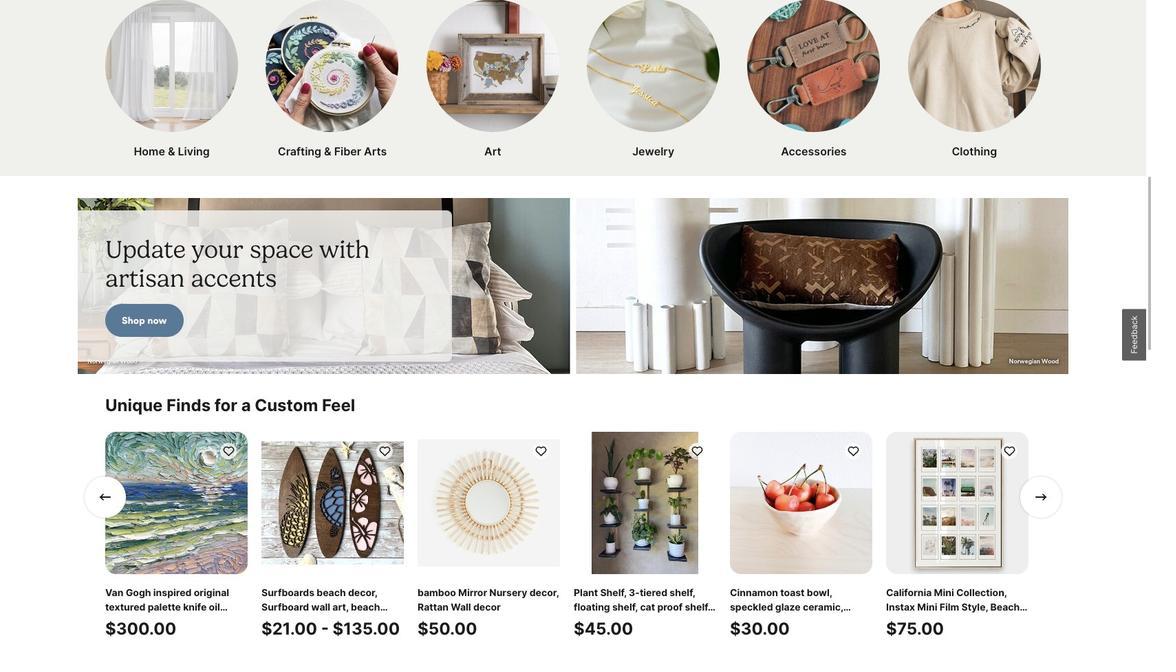 Task type: vqa. For each thing, say whether or not it's contained in the screenshot.
space
yes



Task type: describe. For each thing, give the bounding box(es) containing it.
lazy load image image for art
[[427, 0, 560, 132]]

mirror
[[459, 587, 488, 599]]

knife
[[183, 602, 207, 613]]

home & living link
[[105, 0, 238, 160]]

your
[[192, 235, 244, 264]]

custom
[[255, 396, 318, 416]]

bamboo mirror nursery decor, rattan wall decor image
[[418, 432, 560, 575]]

favorite image for $50.00
[[535, 445, 548, 458]]

cinnamon toast bowl, speckled glaze ceramic, candy dessert salsa snack, small pet food water dish, air plant holder, succulent planter image
[[730, 432, 873, 575]]

a
[[241, 396, 251, 416]]

artisan
[[105, 264, 185, 293]]

painting
[[105, 616, 144, 628]]

decor
[[474, 602, 501, 613]]

now
[[147, 315, 167, 327]]

palette
[[148, 602, 181, 613]]

clothing link
[[909, 0, 1042, 160]]

$21.00 - $135.00 link
[[262, 432, 404, 659]]

finds
[[167, 396, 211, 416]]

textured
[[105, 602, 146, 613]]

home
[[134, 145, 165, 158]]

$30.00
[[730, 620, 790, 640]]

rattan
[[418, 602, 449, 613]]

home & living
[[134, 145, 210, 158]]

van gogh inspired original textured palette knife oil painting by an award winning san francisco bay artist image
[[105, 432, 248, 575]]

shop now
[[122, 315, 167, 327]]

nursery
[[490, 587, 528, 599]]

oil
[[209, 602, 220, 613]]

$50.00
[[418, 620, 477, 640]]

jewelry link
[[587, 0, 720, 160]]

update
[[105, 235, 186, 264]]

lazy load image image for home & living
[[105, 0, 238, 132]]

$135.00
[[333, 620, 400, 640]]

artist
[[194, 631, 219, 642]]

van
[[105, 587, 124, 599]]

plant shelf, 3-tiered shelf, floating shelf, cat proof shelf, plant stand, small shelf, hanging plant shelf, wall planter, pot shelf image
[[574, 432, 717, 575]]

unique finds for a custom feel
[[105, 396, 355, 416]]

clothing
[[952, 145, 998, 158]]

bamboo mirror nursery decor, rattan wall decor $50.00
[[418, 587, 559, 640]]

unique
[[105, 396, 163, 416]]

$30.00 link
[[730, 432, 873, 659]]

decor,
[[530, 587, 559, 599]]

fiber
[[334, 145, 362, 158]]

an
[[160, 616, 172, 628]]

art link
[[427, 0, 560, 160]]

surfboards beach decor, surfboard wall art, beach vibes, rustic beach decor, ocean inspired, various sizes and designs image
[[262, 432, 404, 575]]

accessories link
[[748, 0, 881, 160]]

lazy load image image for crafting & fiber arts
[[266, 0, 399, 132]]



Task type: locate. For each thing, give the bounding box(es) containing it.
art
[[485, 145, 502, 158]]

$21.00 - $135.00
[[262, 620, 400, 640]]

lazy load image image inside home & living link
[[105, 0, 238, 132]]

2 favorite image from the left
[[378, 445, 391, 458]]

by
[[146, 616, 158, 628]]

1 horizontal spatial favorite image
[[1003, 445, 1017, 458]]

favorite image for $300.00
[[222, 445, 235, 458]]

1 horizontal spatial &
[[324, 145, 332, 158]]

for
[[215, 396, 238, 416]]

lazy load image image for accessories
[[748, 0, 881, 132]]

lazy load image image for jewelry
[[587, 0, 720, 132]]

winning
[[205, 616, 243, 628]]

$45.00 link
[[574, 432, 717, 659]]

1 favorite image from the left
[[222, 445, 235, 458]]

$300.00
[[105, 620, 176, 640]]

& for home
[[168, 145, 175, 158]]

$21.00
[[262, 620, 317, 640]]

lazy load image image inside crafting & fiber arts link
[[266, 0, 399, 132]]

wall
[[451, 602, 471, 613]]

shop now button
[[105, 304, 183, 337]]

& for crafting
[[324, 145, 332, 158]]

crafting & fiber arts
[[278, 145, 387, 158]]

-
[[321, 620, 329, 640]]

california mini collection, instax mini film style, beach prints, valentines gift, santa monica pier, gift for her, surfer art image
[[887, 432, 1029, 575]]

&
[[168, 145, 175, 158], [324, 145, 332, 158]]

favorite image
[[222, 445, 235, 458], [378, 445, 391, 458], [691, 445, 704, 458], [847, 445, 860, 458]]

& left fiber
[[324, 145, 332, 158]]

0 horizontal spatial favorite image
[[535, 445, 548, 458]]

favorite image inside $75.00 link
[[1003, 445, 1017, 458]]

jewelry
[[633, 145, 675, 158]]

2 & from the left
[[324, 145, 332, 158]]

favorite image inside the $30.00 link
[[847, 445, 860, 458]]

lazy load image image inside jewelry link
[[587, 0, 720, 132]]

living
[[178, 145, 210, 158]]

$75.00
[[887, 620, 945, 640]]

4 favorite image from the left
[[847, 445, 860, 458]]

1 favorite image from the left
[[535, 445, 548, 458]]

favorite image for $30.00
[[847, 445, 860, 458]]

lazy load image image inside clothing link
[[909, 0, 1042, 132]]

2 favorite image from the left
[[1003, 445, 1017, 458]]

lazy load image image inside accessories link
[[748, 0, 881, 132]]

update your space with artisan accents
[[105, 235, 370, 293]]

original
[[194, 587, 229, 599]]

bamboo
[[418, 587, 456, 599]]

crafting
[[278, 145, 322, 158]]

lazy load image image
[[105, 0, 238, 132], [266, 0, 399, 132], [427, 0, 560, 132], [587, 0, 720, 132], [748, 0, 881, 132], [909, 0, 1042, 132], [78, 198, 1069, 375]]

lazy load image image inside art "link"
[[427, 0, 560, 132]]

favorite image inside $45.00 link
[[691, 445, 704, 458]]

favorite image for $21.00 - $135.00
[[378, 445, 391, 458]]

with
[[320, 235, 370, 264]]

inspired
[[153, 587, 192, 599]]

san
[[105, 631, 123, 642]]

favorite image for $75.00
[[1003, 445, 1017, 458]]

0 horizontal spatial &
[[168, 145, 175, 158]]

bay
[[174, 631, 191, 642]]

accents
[[191, 264, 277, 293]]

favorite image for $45.00
[[691, 445, 704, 458]]

arts
[[364, 145, 387, 158]]

gogh
[[126, 587, 151, 599]]

1 & from the left
[[168, 145, 175, 158]]

feel
[[322, 396, 355, 416]]

favorite image inside the $21.00 - $135.00 link
[[378, 445, 391, 458]]

$45.00
[[574, 620, 634, 640]]

space
[[250, 235, 313, 264]]

accessories
[[782, 145, 847, 158]]

3 favorite image from the left
[[691, 445, 704, 458]]

van gogh inspired original textured palette knife oil painting by an award winning san francisco bay artist
[[105, 587, 243, 642]]

francisco
[[125, 631, 172, 642]]

$75.00 link
[[887, 432, 1029, 659]]

crafting & fiber arts link
[[266, 0, 399, 160]]

shop
[[122, 315, 145, 327]]

favorite image
[[535, 445, 548, 458], [1003, 445, 1017, 458]]

award
[[174, 616, 203, 628]]

& right home
[[168, 145, 175, 158]]

lazy load image image for clothing
[[909, 0, 1042, 132]]



